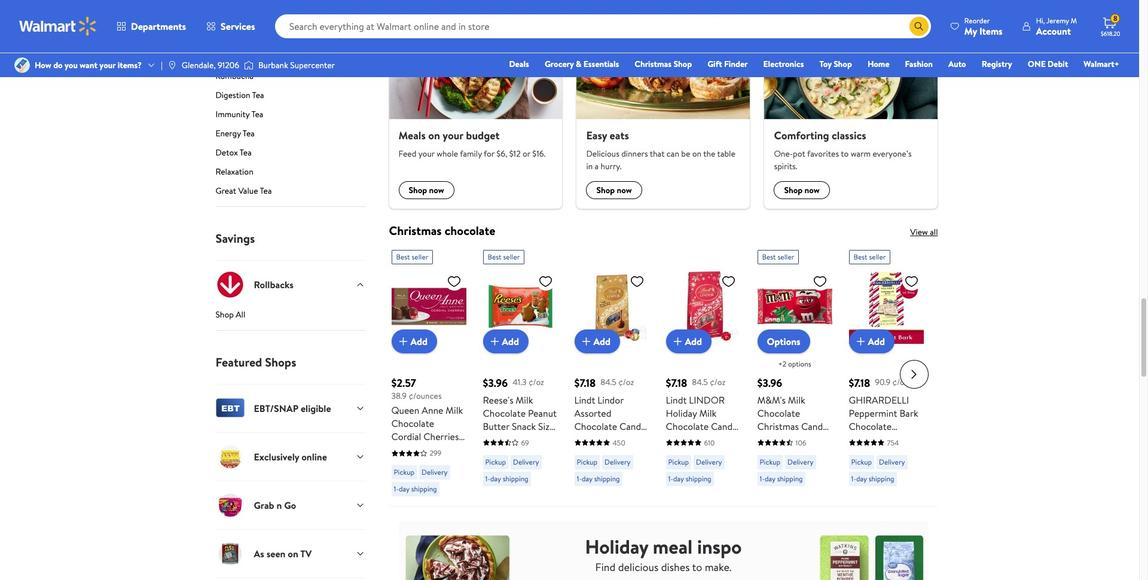 Task type: vqa. For each thing, say whether or not it's contained in the screenshot.
The $2.62
no



Task type: locate. For each thing, give the bounding box(es) containing it.
add for ghirardelli peppermint bark chocolate squares, 7.9 oz bag image
[[868, 335, 885, 348]]

1 lindt from the left
[[575, 394, 596, 407]]

4 add from the left
[[685, 335, 702, 348]]

milk
[[516, 394, 533, 407], [788, 394, 806, 407], [446, 404, 463, 417], [700, 407, 717, 420]]

0 horizontal spatial 84.5
[[601, 377, 617, 389]]

1 add to cart image from the left
[[396, 334, 411, 349]]

fashion
[[906, 58, 933, 70]]

 image left how
[[14, 57, 30, 73]]

shipping down 106
[[778, 474, 803, 484]]

hi,
[[1037, 15, 1045, 25]]

3 now from the left
[[805, 184, 820, 196]]

fashion link
[[900, 57, 939, 71]]

candy inside the $7.18 84.5 ¢/oz lindt lindor holiday milk chocolate candy truffles, 8.5 oz. bag
[[711, 420, 738, 433]]

3 ¢/oz from the left
[[710, 377, 726, 389]]

tea right "energy"
[[243, 128, 255, 140]]

2 seller from the left
[[503, 252, 520, 262]]

tea right detox
[[240, 147, 252, 159]]

detox tea
[[216, 147, 252, 159]]

bag inside $3.96 41.3 ¢/oz reese's milk chocolate peanut butter snack size trees christmas candy, bag 9.6 oz
[[514, 446, 530, 459]]

now inside easy eats list item
[[617, 184, 632, 196]]

1 horizontal spatial lindt
[[666, 394, 687, 407]]

2 84.5 from the left
[[692, 377, 708, 389]]

$3.96 for $3.96 m&m's milk chocolate christmas candy - 10 oz bag
[[758, 376, 783, 391]]

on right be on the top right of page
[[693, 148, 702, 160]]

as
[[254, 547, 264, 561]]

holiday inside holiday meal inspo find delicious dishes to make.
[[585, 534, 649, 560]]

milk right "anne"
[[446, 404, 463, 417]]

squares,
[[849, 433, 884, 446]]

value
[[238, 185, 258, 197]]

lindt lindor holiday milk chocolate candy truffles, 8.5 oz. bag image
[[666, 269, 741, 344]]

christmas inside $3.96 41.3 ¢/oz reese's milk chocolate peanut butter snack size trees christmas candy, bag 9.6 oz
[[507, 433, 549, 446]]

on left tv
[[288, 547, 298, 561]]

2 oz. from the left
[[717, 433, 728, 446]]

0 horizontal spatial  image
[[14, 57, 30, 73]]

best seller up m&m's milk chocolate christmas candy - 10 oz bag "image"
[[763, 252, 795, 262]]

lindt inside $7.18 84.5 ¢/oz lindt lindor assorted chocolate candy truffles, 8.5 oz. bag
[[575, 394, 596, 407]]

chocolate down ghirardelli on the right of the page
[[849, 420, 892, 433]]

chocolate up the 610
[[666, 420, 709, 433]]

now down favorites
[[805, 184, 820, 196]]

1 horizontal spatial 84.5
[[692, 377, 708, 389]]

tea for boba tea
[[236, 51, 248, 63]]

shop now inside meals on your budget list item
[[409, 184, 444, 196]]

1 horizontal spatial your
[[419, 148, 435, 160]]

$2.57
[[392, 376, 416, 391]]

¢/oz inside $7.18 84.5 ¢/oz lindt lindor assorted chocolate candy truffles, 8.5 oz. bag
[[619, 377, 634, 389]]

milk up the 610
[[700, 407, 717, 420]]

2 horizontal spatial on
[[693, 148, 702, 160]]

toy
[[820, 58, 832, 70]]

8 $618.20
[[1101, 13, 1121, 38]]

4 product group from the left
[[666, 245, 741, 501]]

shop down hurry.
[[597, 184, 615, 196]]

1 horizontal spatial $3.96
[[758, 376, 783, 391]]

2 candy from the left
[[711, 420, 738, 433]]

1 now from the left
[[429, 184, 444, 196]]

now inside comforting classics list item
[[805, 184, 820, 196]]

best down christmas chocolate
[[396, 252, 410, 262]]

2 ¢/oz from the left
[[619, 377, 634, 389]]

one debit
[[1028, 58, 1069, 70]]

feed
[[399, 148, 417, 160]]

2 add button from the left
[[483, 329, 529, 353]]

1 oz. from the left
[[625, 433, 636, 446]]

tea for immunity tea
[[252, 108, 264, 120]]

3 best seller from the left
[[763, 252, 795, 262]]

91206
[[218, 59, 239, 71]]

great value tea
[[216, 185, 272, 197]]

seller up reese's milk chocolate peanut butter snack size trees christmas candy, bag 9.6 oz image
[[503, 252, 520, 262]]

0 horizontal spatial shop now
[[409, 184, 444, 196]]

lindt
[[575, 394, 596, 407], [666, 394, 687, 407]]

1-day shipping down squares,
[[852, 474, 895, 484]]

1 horizontal spatial now
[[617, 184, 632, 196]]

to left warm
[[841, 148, 849, 160]]

product group containing $2.57
[[392, 245, 466, 501]]

4 add to cart image from the left
[[854, 334, 868, 349]]

1 horizontal spatial shop now
[[597, 184, 632, 196]]

38.9
[[392, 390, 407, 402]]

 image for how do you want your items?
[[14, 57, 30, 73]]

delicious
[[587, 148, 620, 160]]

1 vertical spatial on
[[693, 148, 702, 160]]

¢/oz inside $7.18 90.9 ¢/oz ghirardelli peppermint bark chocolate squares, 7.9 oz bag
[[893, 377, 909, 389]]

christmas inside the $3.96 m&m's milk chocolate christmas candy - 10 oz bag
[[758, 420, 799, 433]]

3 add button from the left
[[575, 329, 620, 353]]

boba tea link
[[216, 51, 365, 68]]

shop now inside easy eats list item
[[597, 184, 632, 196]]

add to favorites list, reese's milk chocolate peanut butter snack size trees christmas candy, bag 9.6 oz image
[[539, 274, 553, 289]]

shop
[[674, 58, 692, 70], [834, 58, 852, 70], [409, 184, 427, 196], [597, 184, 615, 196], [785, 184, 803, 196], [216, 309, 234, 321]]

peppermint
[[849, 407, 898, 420]]

4 add button from the left
[[666, 329, 712, 353]]

add button
[[392, 329, 437, 353], [483, 329, 529, 353], [575, 329, 620, 353], [666, 329, 712, 353], [849, 329, 895, 353]]

your up whole in the left top of the page
[[443, 128, 464, 143]]

8.5 down lindor
[[702, 433, 715, 446]]

reorder
[[965, 15, 990, 25]]

now inside meals on your budget list item
[[429, 184, 444, 196]]

milk inside the $7.18 84.5 ¢/oz lindt lindor holiday milk chocolate candy truffles, 8.5 oz. bag
[[700, 407, 717, 420]]

1 vertical spatial your
[[443, 128, 464, 143]]

my
[[965, 24, 978, 37]]

add
[[411, 335, 428, 348], [502, 335, 519, 348], [594, 335, 611, 348], [685, 335, 702, 348], [868, 335, 885, 348]]

1 best from the left
[[396, 252, 410, 262]]

best down chocolate
[[488, 252, 502, 262]]

1 ¢/oz from the left
[[529, 377, 544, 389]]

4 ¢/oz from the left
[[893, 377, 909, 389]]

3 $7.18 from the left
[[849, 376, 871, 391]]

2 shop now from the left
[[597, 184, 632, 196]]

easy eats delicious dinners that can be on the table in a hurry.
[[587, 128, 736, 172]]

one debit link
[[1023, 57, 1074, 71]]

0 horizontal spatial $7.18
[[575, 376, 596, 391]]

3 best from the left
[[763, 252, 776, 262]]

snack
[[512, 420, 536, 433]]

tv
[[300, 547, 312, 561]]

1-day shipping down pieces
[[394, 484, 437, 494]]

lindt for assorted
[[575, 394, 596, 407]]

tea for energy tea
[[243, 128, 255, 140]]

bag inside $7.18 84.5 ¢/oz lindt lindor assorted chocolate candy truffles, 8.5 oz. bag
[[575, 446, 590, 459]]

candy up the 610
[[711, 420, 738, 433]]

tea right immunity
[[252, 108, 264, 120]]

toy shop
[[820, 58, 852, 70]]

bag left 7.9
[[849, 446, 865, 459]]

&
[[576, 58, 582, 70]]

seller for reese's milk chocolate peanut butter snack size trees christmas candy, bag 9.6 oz
[[503, 252, 520, 262]]

meals
[[399, 128, 426, 143]]

shop inside 'link'
[[834, 58, 852, 70]]

shipping down 450
[[594, 474, 620, 484]]

for
[[484, 148, 495, 160]]

 image right 91206
[[244, 59, 254, 71]]

chocolate up 'box,'
[[392, 417, 434, 430]]

0 vertical spatial to
[[841, 148, 849, 160]]

how
[[35, 59, 51, 71]]

0 horizontal spatial 10
[[438, 443, 447, 457]]

$7.18 for lindt lindor assorted chocolate candy truffles, 8.5 oz. bag
[[575, 376, 596, 391]]

4 best from the left
[[854, 252, 868, 262]]

bag left the 610
[[666, 446, 682, 459]]

1 horizontal spatial $7.18
[[666, 376, 688, 391]]

add to favorites list, ghirardelli peppermint bark chocolate squares, 7.9 oz bag image
[[905, 274, 919, 289]]

3 product group from the left
[[575, 245, 649, 501]]

services
[[221, 20, 255, 33]]

$2.57 38.9 ¢/ounces queen anne milk chocolate cordial cherries, 6.6 oz box, 10 pieces
[[392, 376, 463, 470]]

seller up ghirardelli peppermint bark chocolate squares, 7.9 oz bag image
[[870, 252, 886, 262]]

84.5 inside $7.18 84.5 ¢/oz lindt lindor assorted chocolate candy truffles, 8.5 oz. bag
[[601, 377, 617, 389]]

shop now inside comforting classics list item
[[785, 184, 820, 196]]

0 vertical spatial on
[[428, 128, 440, 143]]

candy up 106
[[802, 420, 828, 433]]

Search search field
[[275, 14, 931, 38]]

candy up 450
[[620, 420, 646, 433]]

tea right digestion
[[252, 89, 264, 101]]

5 add from the left
[[868, 335, 885, 348]]

Walmart Site-Wide search field
[[275, 14, 931, 38]]

 image for burbank supercenter
[[244, 59, 254, 71]]

kombucha link
[[216, 70, 365, 87]]

on inside meals on your budget feed your whole family for $6, $12 or $16.
[[428, 128, 440, 143]]

tea for digestion tea
[[252, 89, 264, 101]]

2 lindt from the left
[[666, 394, 687, 407]]

1 best seller from the left
[[396, 252, 429, 262]]

list
[[382, 22, 946, 209]]

milk inside $3.96 41.3 ¢/oz reese's milk chocolate peanut butter snack size trees christmas candy, bag 9.6 oz
[[516, 394, 533, 407]]

oz right 6.6 in the left of the page
[[406, 443, 416, 457]]

delivery down '754'
[[880, 457, 906, 467]]

2 horizontal spatial now
[[805, 184, 820, 196]]

1 84.5 from the left
[[601, 377, 617, 389]]

product group
[[392, 245, 466, 501], [483, 245, 558, 501], [575, 245, 649, 501], [666, 245, 741, 501], [758, 245, 833, 501], [849, 245, 924, 501]]

2 $3.96 from the left
[[758, 376, 783, 391]]

best
[[396, 252, 410, 262], [488, 252, 502, 262], [763, 252, 776, 262], [854, 252, 868, 262]]

2 horizontal spatial candy
[[802, 420, 828, 433]]

1 horizontal spatial candy
[[711, 420, 738, 433]]

meal
[[653, 534, 693, 560]]

milk right m&m's
[[788, 394, 806, 407]]

best seller for queen anne milk chocolate cordial cherries, 6.6 oz box, 10 pieces
[[396, 252, 429, 262]]

0 horizontal spatial candy
[[620, 420, 646, 433]]

now for delicious
[[617, 184, 632, 196]]

1 truffles, from the left
[[575, 433, 608, 446]]

truffles, left the 610
[[666, 433, 700, 446]]

seller up m&m's milk chocolate christmas candy - 10 oz bag "image"
[[778, 252, 795, 262]]

5 product group from the left
[[758, 245, 833, 501]]

0 horizontal spatial 8.5
[[610, 433, 623, 446]]

299
[[430, 448, 442, 458]]

2 8.5 from the left
[[702, 433, 715, 446]]

tea up cups
[[244, 13, 256, 25]]

candy inside the $3.96 m&m's milk chocolate christmas candy - 10 oz bag
[[802, 420, 828, 433]]

1 vertical spatial holiday
[[585, 534, 649, 560]]

shipping down '754'
[[869, 474, 895, 484]]

shipping down the 610
[[686, 474, 712, 484]]

$7.18 inside $7.18 84.5 ¢/oz lindt lindor assorted chocolate candy truffles, 8.5 oz. bag
[[575, 376, 596, 391]]

$3.96 up m&m's
[[758, 376, 783, 391]]

1-day shipping down 450
[[577, 474, 620, 484]]

0 horizontal spatial truffles,
[[575, 433, 608, 446]]

2 horizontal spatial  image
[[244, 59, 254, 71]]

shop down the feed
[[409, 184, 427, 196]]

lindt inside the $7.18 84.5 ¢/oz lindt lindor holiday milk chocolate candy truffles, 8.5 oz. bag
[[666, 394, 687, 407]]

2 $7.18 from the left
[[666, 376, 688, 391]]

6 product group from the left
[[849, 245, 924, 501]]

bag right -
[[786, 433, 802, 446]]

seen
[[267, 547, 286, 561]]

shop down spirits.
[[785, 184, 803, 196]]

3 add from the left
[[594, 335, 611, 348]]

add to cart image for queen anne milk chocolate cordial cherries, 6.6 oz box, 10 pieces image
[[396, 334, 411, 349]]

¢/oz inside $3.96 41.3 ¢/oz reese's milk chocolate peanut butter snack size trees christmas candy, bag 9.6 oz
[[529, 377, 544, 389]]

450
[[613, 438, 626, 448]]

detox
[[216, 147, 238, 159]]

chocolate up 'trees'
[[483, 407, 526, 420]]

0 vertical spatial holiday
[[666, 407, 697, 420]]

eats
[[610, 128, 629, 143]]

chocolate up 450
[[575, 420, 617, 433]]

options link
[[758, 329, 810, 353]]

3 seller from the left
[[778, 252, 795, 262]]

truffles, down 'assorted'
[[575, 433, 608, 446]]

you
[[65, 59, 78, 71]]

$3.96 up reese's
[[483, 376, 508, 391]]

chocolate
[[445, 222, 496, 239]]

-
[[758, 433, 761, 446]]

oz right 9.6
[[546, 446, 555, 459]]

bag inside $7.18 90.9 ¢/oz ghirardelli peppermint bark chocolate squares, 7.9 oz bag
[[849, 446, 865, 459]]

add to cart image
[[488, 334, 502, 349]]

best seller down christmas chocolate
[[396, 252, 429, 262]]

2 truffles, from the left
[[666, 433, 700, 446]]

now down hurry.
[[617, 184, 632, 196]]

2 best from the left
[[488, 252, 502, 262]]

1 seller from the left
[[412, 252, 429, 262]]

best seller up ghirardelli peppermint bark chocolate squares, 7.9 oz bag image
[[854, 252, 886, 262]]

your
[[100, 59, 116, 71], [443, 128, 464, 143], [419, 148, 435, 160]]

2 best seller from the left
[[488, 252, 520, 262]]

departments
[[131, 20, 186, 33]]

1 $3.96 from the left
[[483, 376, 508, 391]]

¢/oz inside the $7.18 84.5 ¢/oz lindt lindor holiday milk chocolate candy truffles, 8.5 oz. bag
[[710, 377, 726, 389]]

3 candy from the left
[[802, 420, 828, 433]]

$3.96 m&m's milk chocolate christmas candy - 10 oz bag
[[758, 376, 828, 446]]

table
[[718, 148, 736, 160]]

1-day shipping down 106
[[760, 474, 803, 484]]

0 horizontal spatial to
[[693, 560, 703, 575]]

delivery down 450
[[605, 457, 631, 467]]

1 product group from the left
[[392, 245, 466, 501]]

shop right the toy
[[834, 58, 852, 70]]

best for $3.96
[[763, 252, 776, 262]]

84.5 inside the $7.18 84.5 ¢/oz lindt lindor holiday milk chocolate candy truffles, 8.5 oz. bag
[[692, 377, 708, 389]]

milk inside '$2.57 38.9 ¢/ounces queen anne milk chocolate cordial cherries, 6.6 oz box, 10 pieces'
[[446, 404, 463, 417]]

tea for detox tea
[[240, 147, 252, 159]]

best seller for $3.96
[[763, 252, 795, 262]]

1 horizontal spatial oz.
[[717, 433, 728, 446]]

add button for lindt lindor holiday milk chocolate candy truffles, 8.5 oz. bag 'image'
[[666, 329, 712, 353]]

chocolate up -
[[758, 407, 801, 420]]

bag left 450
[[575, 446, 590, 459]]

shop now for delicious
[[597, 184, 632, 196]]

shop left "gift"
[[674, 58, 692, 70]]

truffles, inside the $7.18 84.5 ¢/oz lindt lindor holiday milk chocolate candy truffles, 8.5 oz. bag
[[666, 433, 700, 446]]

milk down 41.3
[[516, 394, 533, 407]]

0 horizontal spatial oz.
[[625, 433, 636, 446]]

best seller down chocolate
[[488, 252, 520, 262]]

reorder my items
[[965, 15, 1003, 37]]

add to favorites list, lindt lindor assorted chocolate candy truffles, 8.5 oz. bag image
[[630, 274, 645, 289]]

seller for queen anne milk chocolate cordial cherries, 6.6 oz box, 10 pieces
[[412, 252, 429, 262]]

shop now down spirits.
[[785, 184, 820, 196]]

0 horizontal spatial $3.96
[[483, 376, 508, 391]]

2 horizontal spatial $7.18
[[849, 376, 871, 391]]

meals on your budget list item
[[382, 22, 570, 209]]

1 horizontal spatial to
[[841, 148, 849, 160]]

1 add button from the left
[[392, 329, 437, 353]]

1-
[[486, 474, 491, 484], [577, 474, 582, 484], [669, 474, 674, 484], [760, 474, 765, 484], [852, 474, 857, 484], [394, 484, 399, 494]]

1 shop now from the left
[[409, 184, 444, 196]]

1 horizontal spatial 10
[[764, 433, 773, 446]]

10 right 'box,'
[[438, 443, 447, 457]]

best for queen anne milk chocolate cordial cherries, 6.6 oz box, 10 pieces
[[396, 252, 410, 262]]

be
[[682, 148, 691, 160]]

christmas chocolate
[[389, 222, 496, 239]]

add to favorites list, lindt lindor holiday milk chocolate candy truffles, 8.5 oz. bag image
[[722, 274, 736, 289]]

oz right -
[[775, 433, 784, 446]]

add for lindt lindor holiday milk chocolate candy truffles, 8.5 oz. bag 'image'
[[685, 335, 702, 348]]

bag left 9.6
[[514, 446, 530, 459]]

1-day shipping down candy,
[[486, 474, 529, 484]]

oz right 7.9
[[899, 433, 908, 446]]

5 add button from the left
[[849, 329, 895, 353]]

610
[[704, 438, 715, 448]]

¢/ounces
[[409, 390, 442, 402]]

0 horizontal spatial holiday
[[585, 534, 649, 560]]

1-day shipping
[[486, 474, 529, 484], [577, 474, 620, 484], [669, 474, 712, 484], [760, 474, 803, 484], [852, 474, 895, 484], [394, 484, 437, 494]]

relaxation
[[216, 166, 254, 178]]

tea right boba
[[236, 51, 248, 63]]

0 horizontal spatial lindt
[[575, 394, 596, 407]]

to inside holiday meal inspo find delicious dishes to make.
[[693, 560, 703, 575]]

add to cart image
[[396, 334, 411, 349], [579, 334, 594, 349], [671, 334, 685, 349], [854, 334, 868, 349]]

$3.96 inside $3.96 41.3 ¢/oz reese's milk chocolate peanut butter snack size trees christmas candy, bag 9.6 oz
[[483, 376, 508, 391]]

shop now down the feed
[[409, 184, 444, 196]]

milk inside the $3.96 m&m's milk chocolate christmas candy - 10 oz bag
[[788, 394, 806, 407]]

8.5 down 'assorted'
[[610, 433, 623, 446]]

 image right the |
[[167, 60, 177, 70]]

0 horizontal spatial your
[[100, 59, 116, 71]]

shop now down hurry.
[[597, 184, 632, 196]]

¢/oz for peppermint
[[893, 377, 909, 389]]

n
[[277, 499, 282, 512]]

ghirardelli
[[849, 394, 910, 407]]

best up m&m's milk chocolate christmas candy - 10 oz bag "image"
[[763, 252, 776, 262]]

oz inside $7.18 90.9 ¢/oz ghirardelli peppermint bark chocolate squares, 7.9 oz bag
[[899, 433, 908, 446]]

easy
[[587, 128, 607, 143]]

delivery down 69
[[513, 457, 539, 467]]

next slide for product carousel list image
[[900, 360, 929, 389]]

now
[[429, 184, 444, 196], [617, 184, 632, 196], [805, 184, 820, 196]]

your right want
[[100, 59, 116, 71]]

1 add from the left
[[411, 335, 428, 348]]

¢/oz for lindor
[[619, 377, 634, 389]]

oz inside $3.96 41.3 ¢/oz reese's milk chocolate peanut butter snack size trees christmas candy, bag 9.6 oz
[[546, 446, 555, 459]]

ghirardelli peppermint bark chocolate squares, 7.9 oz bag image
[[849, 269, 924, 344]]

seller down christmas chocolate
[[412, 252, 429, 262]]

add button for queen anne milk chocolate cordial cherries, 6.6 oz box, 10 pieces image
[[392, 329, 437, 353]]

1 $7.18 from the left
[[575, 376, 596, 391]]

on right meals
[[428, 128, 440, 143]]

1 horizontal spatial holiday
[[666, 407, 697, 420]]

0 horizontal spatial now
[[429, 184, 444, 196]]

2 vertical spatial your
[[419, 148, 435, 160]]

delivery down 299
[[422, 467, 448, 478]]

1 candy from the left
[[620, 420, 646, 433]]

grocery
[[545, 58, 574, 70]]

shop all link
[[216, 309, 365, 330]]

to left 'make.'
[[693, 560, 703, 575]]

1 horizontal spatial truffles,
[[666, 433, 700, 446]]

0 horizontal spatial on
[[288, 547, 298, 561]]

now down whole in the left top of the page
[[429, 184, 444, 196]]

add button for lindt lindor assorted chocolate candy truffles, 8.5 oz. bag image
[[575, 329, 620, 353]]

delivery down the 610
[[696, 457, 722, 467]]

ebt/snap eligible
[[254, 402, 331, 415]]

10 right -
[[764, 433, 773, 446]]

pot
[[793, 148, 806, 160]]

size
[[538, 420, 555, 433]]

to
[[841, 148, 849, 160], [693, 560, 703, 575]]

2 now from the left
[[617, 184, 632, 196]]

1 horizontal spatial on
[[428, 128, 440, 143]]

walmart+ link
[[1079, 57, 1125, 71]]

truffles,
[[575, 433, 608, 446], [666, 433, 700, 446]]

2 vertical spatial on
[[288, 547, 298, 561]]

favorites
[[808, 148, 839, 160]]

1 vertical spatial to
[[693, 560, 703, 575]]

best up ghirardelli peppermint bark chocolate squares, 7.9 oz bag image
[[854, 252, 868, 262]]

online
[[302, 451, 327, 464]]

grab n go
[[254, 499, 296, 512]]

 image
[[14, 57, 30, 73], [244, 59, 254, 71], [167, 60, 177, 70]]

candy,
[[483, 446, 512, 459]]

1 horizontal spatial  image
[[167, 60, 177, 70]]

3 shop now from the left
[[785, 184, 820, 196]]

ebt/snap eligible button
[[216, 384, 365, 433]]

2 horizontal spatial shop now
[[785, 184, 820, 196]]

1 8.5 from the left
[[610, 433, 623, 446]]

1 horizontal spatial 8.5
[[702, 433, 715, 446]]

4 seller from the left
[[870, 252, 886, 262]]

your right the feed
[[419, 148, 435, 160]]

2 add to cart image from the left
[[579, 334, 594, 349]]

2 add from the left
[[502, 335, 519, 348]]

$3.96 inside the $3.96 m&m's milk chocolate christmas candy - 10 oz bag
[[758, 376, 783, 391]]

add for lindt lindor assorted chocolate candy truffles, 8.5 oz. bag image
[[594, 335, 611, 348]]

easy eats list item
[[570, 22, 758, 209]]

$7.18 inside the $7.18 84.5 ¢/oz lindt lindor holiday milk chocolate candy truffles, 8.5 oz. bag
[[666, 376, 688, 391]]

now for your
[[429, 184, 444, 196]]

3 add to cart image from the left
[[671, 334, 685, 349]]



Task type: describe. For each thing, give the bounding box(es) containing it.
$16.
[[533, 148, 546, 160]]

comforting classics list item
[[758, 22, 946, 209]]

energy tea link
[[216, 128, 365, 144]]

shipping down pieces
[[411, 484, 437, 494]]

on inside dropdown button
[[288, 547, 298, 561]]

69
[[521, 438, 529, 448]]

tea k-cups
[[216, 32, 256, 44]]

shop inside meals on your budget list item
[[409, 184, 427, 196]]

holiday inside the $7.18 84.5 ¢/oz lindt lindor holiday milk chocolate candy truffles, 8.5 oz. bag
[[666, 407, 697, 420]]

shops
[[265, 354, 296, 371]]

2 product group from the left
[[483, 245, 558, 501]]

 image for glendale, 91206
[[167, 60, 177, 70]]

tea left 'k-'
[[216, 32, 228, 44]]

matcha tea link
[[216, 13, 365, 29]]

list containing meals on your budget
[[382, 22, 946, 209]]

as seen on tv button
[[216, 530, 365, 578]]

shop all
[[216, 309, 245, 321]]

items
[[980, 24, 1003, 37]]

anne
[[422, 404, 444, 417]]

meals on your budget feed your whole family for $6, $12 or $16.
[[399, 128, 546, 160]]

add button for ghirardelli peppermint bark chocolate squares, 7.9 oz bag image
[[849, 329, 895, 353]]

rollbacks button
[[216, 260, 365, 309]]

departments button
[[106, 12, 196, 41]]

deals
[[509, 58, 529, 70]]

that
[[650, 148, 665, 160]]

seller for $3.96
[[778, 252, 795, 262]]

do
[[53, 59, 63, 71]]

$7.18 90.9 ¢/oz ghirardelli peppermint bark chocolate squares, 7.9 oz bag
[[849, 376, 919, 459]]

all
[[930, 226, 938, 238]]

¢/oz for lindor
[[710, 377, 726, 389]]

now for one-
[[805, 184, 820, 196]]

view
[[911, 226, 928, 238]]

options
[[789, 359, 812, 369]]

shop left all
[[216, 309, 234, 321]]

41.3
[[513, 377, 527, 389]]

christmas shop
[[635, 58, 692, 70]]

106
[[796, 438, 807, 448]]

bag inside the $7.18 84.5 ¢/oz lindt lindor holiday milk chocolate candy truffles, 8.5 oz. bag
[[666, 446, 682, 459]]

hurry.
[[601, 160, 622, 172]]

boba tea
[[216, 51, 248, 63]]

oz. inside $7.18 84.5 ¢/oz lindt lindor assorted chocolate candy truffles, 8.5 oz. bag
[[625, 433, 636, 446]]

chocolate inside '$2.57 38.9 ¢/ounces queen anne milk chocolate cordial cherries, 6.6 oz box, 10 pieces'
[[392, 417, 434, 430]]

7.9
[[886, 433, 897, 446]]

add button for reese's milk chocolate peanut butter snack size trees christmas candy, bag 9.6 oz image
[[483, 329, 529, 353]]

add to cart image for ghirardelli peppermint bark chocolate squares, 7.9 oz bag image
[[854, 334, 868, 349]]

immunity tea link
[[216, 108, 365, 125]]

bark
[[900, 407, 919, 420]]

immunity
[[216, 108, 250, 120]]

digestion tea
[[216, 89, 264, 101]]

exclusively online
[[254, 451, 327, 464]]

84.5 for lindor
[[692, 377, 708, 389]]

on inside the 'easy eats delicious dinners that can be on the table in a hurry.'
[[693, 148, 702, 160]]

shop inside comforting classics list item
[[785, 184, 803, 196]]

services button
[[196, 12, 265, 41]]

great
[[216, 185, 236, 197]]

tea for matcha tea
[[244, 13, 256, 25]]

best seller for reese's milk chocolate peanut butter snack size trees christmas candy, bag 9.6 oz
[[488, 252, 520, 262]]

0 vertical spatial your
[[100, 59, 116, 71]]

8
[[1114, 13, 1118, 23]]

reese's milk chocolate peanut butter snack size trees christmas candy, bag 9.6 oz image
[[483, 269, 558, 344]]

4 best seller from the left
[[854, 252, 886, 262]]

hi, jeremy m account
[[1037, 15, 1078, 37]]

tea right value
[[260, 185, 272, 197]]

can
[[667, 148, 680, 160]]

$12
[[510, 148, 521, 160]]

assorted
[[575, 407, 612, 420]]

$3.96 for $3.96 41.3 ¢/oz reese's milk chocolate peanut butter snack size trees christmas candy, bag 9.6 oz
[[483, 376, 508, 391]]

lindt lindor assorted chocolate candy truffles, 8.5 oz. bag image
[[575, 269, 649, 344]]

add to cart image for lindt lindor holiday milk chocolate candy truffles, 8.5 oz. bag 'image'
[[671, 334, 685, 349]]

peanut
[[528, 407, 557, 420]]

10 inside '$2.57 38.9 ¢/ounces queen anne milk chocolate cordial cherries, 6.6 oz box, 10 pieces'
[[438, 443, 447, 457]]

1-day shipping down the 610
[[669, 474, 712, 484]]

auto
[[949, 58, 967, 70]]

10 inside the $3.96 m&m's milk chocolate christmas candy - 10 oz bag
[[764, 433, 773, 446]]

supercenter
[[290, 59, 335, 71]]

delivery down 106
[[788, 457, 814, 467]]

lindt for holiday
[[666, 394, 687, 407]]

great value tea link
[[216, 185, 365, 207]]

9.6
[[532, 446, 544, 459]]

exclusively online button
[[216, 433, 365, 481]]

trees
[[483, 433, 505, 446]]

chocolate inside the $3.96 m&m's milk chocolate christmas candy - 10 oz bag
[[758, 407, 801, 420]]

m&m's milk chocolate christmas candy - 10 oz bag image
[[758, 269, 833, 344]]

90.9
[[875, 377, 891, 389]]

add to cart image for lindt lindor assorted chocolate candy truffles, 8.5 oz. bag image
[[579, 334, 594, 349]]

8.5 inside the $7.18 84.5 ¢/oz lindt lindor holiday milk chocolate candy truffles, 8.5 oz. bag
[[702, 433, 715, 446]]

budget
[[466, 128, 500, 143]]

gift
[[708, 58, 722, 70]]

shop now for one-
[[785, 184, 820, 196]]

oz. inside the $7.18 84.5 ¢/oz lindt lindor holiday milk chocolate candy truffles, 8.5 oz. bag
[[717, 433, 728, 446]]

queen anne milk chocolate cordial cherries, 6.6 oz box, 10 pieces image
[[392, 269, 466, 344]]

essentials
[[584, 58, 619, 70]]

candy inside $7.18 84.5 ¢/oz lindt lindor assorted chocolate candy truffles, 8.5 oz. bag
[[620, 420, 646, 433]]

delicious
[[618, 560, 659, 575]]

oz inside the $3.96 m&m's milk chocolate christmas candy - 10 oz bag
[[775, 433, 784, 446]]

oz inside '$2.57 38.9 ¢/ounces queen anne milk chocolate cordial cherries, 6.6 oz box, 10 pieces'
[[406, 443, 416, 457]]

best for reese's milk chocolate peanut butter snack size trees christmas candy, bag 9.6 oz
[[488, 252, 502, 262]]

search icon image
[[915, 22, 924, 31]]

chocolate inside $3.96 41.3 ¢/oz reese's milk chocolate peanut butter snack size trees christmas candy, bag 9.6 oz
[[483, 407, 526, 420]]

deals link
[[504, 57, 535, 71]]

rollbacks
[[254, 278, 294, 291]]

shipping down candy,
[[503, 474, 529, 484]]

84.5 for lindor
[[601, 377, 617, 389]]

jeremy
[[1047, 15, 1070, 25]]

cups
[[238, 32, 256, 44]]

¢/oz for milk
[[529, 377, 544, 389]]

how do you want your items?
[[35, 59, 142, 71]]

m&m's
[[758, 394, 786, 407]]

or
[[523, 148, 531, 160]]

holiday meal inspo image
[[399, 529, 929, 580]]

add for queen anne milk chocolate cordial cherries, 6.6 oz box, 10 pieces image
[[411, 335, 428, 348]]

+2
[[779, 359, 787, 369]]

chocolate inside the $7.18 84.5 ¢/oz lindt lindor holiday milk chocolate candy truffles, 8.5 oz. bag
[[666, 420, 709, 433]]

add for reese's milk chocolate peanut butter snack size trees christmas candy, bag 9.6 oz image
[[502, 335, 519, 348]]

pieces
[[392, 457, 418, 470]]

6.6
[[392, 443, 404, 457]]

shop inside easy eats list item
[[597, 184, 615, 196]]

walmart image
[[19, 17, 97, 36]]

cordial
[[392, 430, 421, 443]]

lindor
[[598, 394, 624, 407]]

options
[[767, 335, 801, 348]]

one-
[[774, 148, 793, 160]]

shop now for your
[[409, 184, 444, 196]]

add to favorites list, queen anne milk chocolate cordial cherries, 6.6 oz box, 10 pieces image
[[447, 274, 462, 289]]

registry
[[982, 58, 1013, 70]]

2 horizontal spatial your
[[443, 128, 464, 143]]

family
[[460, 148, 482, 160]]

k-
[[230, 32, 238, 44]]

spirits.
[[774, 160, 798, 172]]

gift finder link
[[702, 57, 754, 71]]

home
[[868, 58, 890, 70]]

holiday meal inspo find delicious dishes to make.
[[585, 534, 742, 575]]

relaxation link
[[216, 166, 365, 183]]

matcha
[[216, 13, 243, 25]]

bag inside the $3.96 m&m's milk chocolate christmas candy - 10 oz bag
[[786, 433, 802, 446]]

view all link
[[911, 226, 938, 238]]

ebt/snap
[[254, 402, 299, 415]]

8.5 inside $7.18 84.5 ¢/oz lindt lindor assorted chocolate candy truffles, 8.5 oz. bag
[[610, 433, 623, 446]]

754
[[888, 438, 899, 448]]

dinners
[[622, 148, 648, 160]]

christmas shop link
[[630, 57, 698, 71]]

queen
[[392, 404, 420, 417]]

$7.18 for lindt lindor holiday milk chocolate candy truffles, 8.5 oz. bag
[[666, 376, 688, 391]]

chocolate inside $7.18 90.9 ¢/oz ghirardelli peppermint bark chocolate squares, 7.9 oz bag
[[849, 420, 892, 433]]

chocolate inside $7.18 84.5 ¢/oz lindt lindor assorted chocolate candy truffles, 8.5 oz. bag
[[575, 420, 617, 433]]

one
[[1028, 58, 1046, 70]]

add to favorites list, m&m's milk chocolate christmas candy - 10 oz bag image
[[813, 274, 828, 289]]

+2 options
[[779, 359, 812, 369]]

$7.18 inside $7.18 90.9 ¢/oz ghirardelli peppermint bark chocolate squares, 7.9 oz bag
[[849, 376, 871, 391]]

truffles, inside $7.18 84.5 ¢/oz lindt lindor assorted chocolate candy truffles, 8.5 oz. bag
[[575, 433, 608, 446]]

lindor
[[689, 394, 725, 407]]

to inside comforting classics one-pot favorites to warm everyone's spirits.
[[841, 148, 849, 160]]



